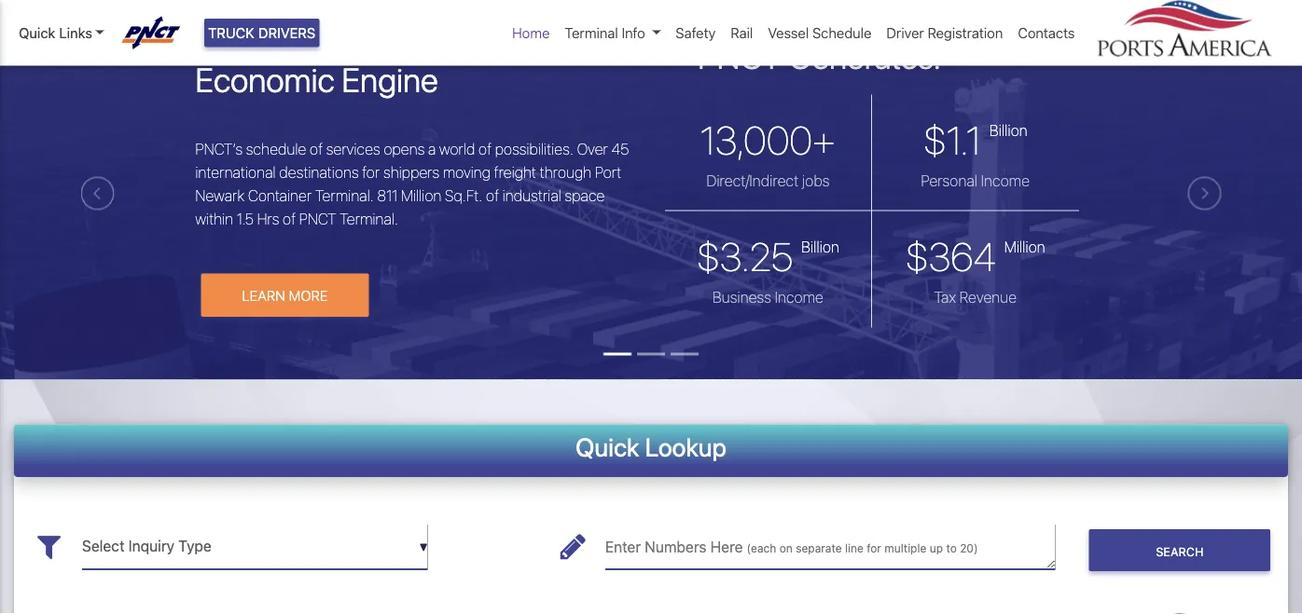 Task type: vqa. For each thing, say whether or not it's contained in the screenshot.


Task type: locate. For each thing, give the bounding box(es) containing it.
lookup
[[645, 433, 727, 463]]

quick
[[19, 25, 55, 41], [576, 433, 640, 463]]

pnct
[[698, 36, 782, 76], [299, 211, 336, 228]]

income for $3.25
[[775, 289, 824, 307]]

quick left links on the left top of page
[[19, 25, 55, 41]]

freight
[[494, 164, 537, 182]]

million inside '$364 million'
[[1005, 239, 1046, 256]]

terminal.
[[315, 187, 374, 205], [340, 211, 399, 228]]

shippers
[[383, 164, 440, 182]]

billion for $1.1
[[990, 122, 1028, 140]]

(each
[[747, 543, 777, 556]]

pnct's
[[195, 141, 243, 158]]

contacts link
[[1011, 15, 1083, 51]]

vessel
[[768, 25, 809, 41]]

business
[[713, 289, 772, 307]]

links
[[59, 25, 92, 41]]

of right world
[[479, 141, 492, 158]]

world
[[440, 141, 475, 158]]

million
[[401, 187, 442, 205], [1005, 239, 1046, 256]]

0 vertical spatial billion
[[990, 122, 1028, 140]]

13,000+
[[701, 117, 836, 163]]

space
[[565, 187, 605, 205]]

0 horizontal spatial income
[[775, 289, 824, 307]]

economic
[[195, 60, 335, 100]]

safety
[[676, 25, 716, 41]]

income
[[981, 172, 1030, 190], [775, 289, 824, 307]]

for
[[362, 164, 380, 182], [867, 543, 882, 556]]

for up 811
[[362, 164, 380, 182]]

1 vertical spatial billion
[[802, 239, 840, 256]]

for right the line
[[867, 543, 882, 556]]

of up destinations
[[310, 141, 323, 158]]

numbers
[[645, 539, 707, 557]]

vessel schedule link
[[761, 15, 879, 51]]

billion for $3.25
[[802, 239, 840, 256]]

info
[[622, 25, 646, 41]]

1 horizontal spatial billion
[[990, 122, 1028, 140]]

business income
[[713, 289, 824, 307]]

terminal. down destinations
[[315, 187, 374, 205]]

over
[[577, 141, 608, 158]]

driver
[[887, 25, 925, 41]]

quick left lookup
[[576, 433, 640, 463]]

home
[[512, 25, 550, 41]]

destinations
[[279, 164, 359, 182]]

0 vertical spatial million
[[401, 187, 442, 205]]

1 vertical spatial million
[[1005, 239, 1046, 256]]

million up "revenue"
[[1005, 239, 1046, 256]]

1 horizontal spatial income
[[981, 172, 1030, 190]]

45
[[612, 141, 629, 158]]

0 horizontal spatial for
[[362, 164, 380, 182]]

search button
[[1090, 531, 1271, 573]]

engine
[[342, 60, 438, 100]]

None text field
[[82, 525, 428, 571], [605, 525, 1056, 571], [82, 525, 428, 571], [605, 525, 1056, 571]]

container
[[248, 187, 312, 205]]

0 horizontal spatial billion
[[802, 239, 840, 256]]

truck drivers link
[[204, 19, 319, 47]]

of right "hrs"
[[283, 211, 296, 228]]

1 horizontal spatial pnct
[[698, 36, 782, 76]]

1 vertical spatial terminal.
[[340, 211, 399, 228]]

1 horizontal spatial million
[[1005, 239, 1046, 256]]

1 horizontal spatial for
[[867, 543, 882, 556]]

pnct's schedule of services opens a world of possibilities.                                 over 45 international destinations for shippers moving freight through port newark container terminal.                                 811 million sq.ft. of industrial space within 1.5 hrs of pnct terminal.
[[195, 141, 629, 228]]

alert
[[0, 0, 1303, 8]]

registration
[[928, 25, 1004, 41]]

1 vertical spatial quick
[[576, 433, 640, 463]]

1 horizontal spatial quick
[[576, 433, 640, 463]]

13,000+ direct/indirect jobs
[[701, 117, 836, 190]]

1 vertical spatial for
[[867, 543, 882, 556]]

billion inside '$1.1 billion'
[[990, 122, 1028, 140]]

million down "shippers"
[[401, 187, 442, 205]]

1 vertical spatial income
[[775, 289, 824, 307]]

income for $1.1
[[981, 172, 1030, 190]]

income down $3.25 billion
[[775, 289, 824, 307]]

$364 million
[[906, 234, 1046, 280]]

billion
[[990, 122, 1028, 140], [802, 239, 840, 256]]

welcome to port newmark container terminal image
[[0, 8, 1303, 485]]

vessel schedule
[[768, 25, 872, 41]]

up
[[930, 543, 943, 556]]

0 vertical spatial for
[[362, 164, 380, 182]]

0 horizontal spatial pnct
[[299, 211, 336, 228]]

terminal. down 811
[[340, 211, 399, 228]]

opens
[[384, 141, 425, 158]]

economic engine
[[195, 60, 438, 100]]

truck drivers
[[208, 25, 316, 41]]

on
[[780, 543, 793, 556]]

separate
[[796, 543, 842, 556]]

enter numbers here (each on separate line for multiple up to 20)
[[605, 539, 978, 557]]

0 horizontal spatial million
[[401, 187, 442, 205]]

0 horizontal spatial quick
[[19, 25, 55, 41]]

personal
[[921, 172, 978, 190]]

income down '$1.1 billion'
[[981, 172, 1030, 190]]

0 vertical spatial income
[[981, 172, 1030, 190]]

billion down jobs
[[802, 239, 840, 256]]

of right the sq.ft.
[[486, 187, 499, 205]]

billion inside $3.25 billion
[[802, 239, 840, 256]]

quick lookup
[[576, 433, 727, 463]]

more
[[289, 288, 328, 304]]

billion right $1.1
[[990, 122, 1028, 140]]

truck
[[208, 25, 255, 41]]

of
[[310, 141, 323, 158], [479, 141, 492, 158], [486, 187, 499, 205], [283, 211, 296, 228]]

direct/indirect
[[707, 172, 799, 190]]

0 vertical spatial quick
[[19, 25, 55, 41]]

for inside enter numbers here (each on separate line for multiple up to 20)
[[867, 543, 882, 556]]

1 vertical spatial pnct
[[299, 211, 336, 228]]

quick links link
[[19, 22, 104, 43]]



Task type: describe. For each thing, give the bounding box(es) containing it.
possibilities.
[[495, 141, 574, 158]]

international
[[195, 164, 276, 182]]

rail link
[[724, 15, 761, 51]]

learn more button
[[201, 274, 369, 318]]

services
[[326, 141, 380, 158]]

tax revenue
[[934, 289, 1017, 307]]

driver registration link
[[879, 15, 1011, 51]]

quick for quick links
[[19, 25, 55, 41]]

quick links
[[19, 25, 92, 41]]

newark
[[195, 187, 245, 205]]

driver registration
[[887, 25, 1004, 41]]

hrs
[[257, 211, 279, 228]]

rail
[[731, 25, 753, 41]]

learn more
[[242, 288, 328, 304]]

sq.ft.
[[445, 187, 483, 205]]

million inside pnct's schedule of services opens a world of possibilities.                                 over 45 international destinations for shippers moving freight through port newark container terminal.                                 811 million sq.ft. of industrial space within 1.5 hrs of pnct terminal.
[[401, 187, 442, 205]]

jobs
[[803, 172, 830, 190]]

to
[[947, 543, 957, 556]]

contacts
[[1018, 25, 1076, 41]]

quick for quick lookup
[[576, 433, 640, 463]]

drivers
[[258, 25, 316, 41]]

0 vertical spatial pnct
[[698, 36, 782, 76]]

learn
[[242, 288, 285, 304]]

terminal info link
[[557, 15, 669, 51]]

$364
[[906, 234, 996, 280]]

pnct inside pnct's schedule of services opens a world of possibilities.                                 over 45 international destinations for shippers moving freight through port newark container terminal.                                 811 million sq.ft. of industrial space within 1.5 hrs of pnct terminal.
[[299, 211, 336, 228]]

industrial
[[503, 187, 562, 205]]

search
[[1156, 545, 1204, 559]]

for inside pnct's schedule of services opens a world of possibilities.                                 over 45 international destinations for shippers moving freight through port newark container terminal.                                 811 million sq.ft. of industrial space within 1.5 hrs of pnct terminal.
[[362, 164, 380, 182]]

generates:
[[789, 36, 941, 76]]

0 vertical spatial terminal.
[[315, 187, 374, 205]]

1.5
[[237, 211, 254, 228]]

line
[[845, 543, 864, 556]]

port
[[595, 164, 622, 182]]

$1.1
[[924, 117, 982, 163]]

tax
[[934, 289, 957, 307]]

here
[[711, 539, 743, 557]]

revenue
[[960, 289, 1017, 307]]

terminal
[[565, 25, 618, 41]]

personal income
[[921, 172, 1030, 190]]

20)
[[960, 543, 978, 556]]

$3.25
[[697, 234, 794, 280]]

a
[[428, 141, 436, 158]]

▼
[[419, 542, 428, 555]]

safety link
[[669, 15, 724, 51]]

within
[[195, 211, 233, 228]]

811
[[377, 187, 398, 205]]

schedule
[[246, 141, 306, 158]]

multiple
[[885, 543, 927, 556]]

pnct generates:
[[698, 36, 941, 76]]

home link
[[505, 15, 557, 51]]

moving
[[443, 164, 491, 182]]

enter
[[605, 539, 641, 557]]

terminal info
[[565, 25, 646, 41]]

schedule
[[813, 25, 872, 41]]

through
[[540, 164, 592, 182]]

$1.1 billion
[[924, 117, 1028, 163]]

$3.25 billion
[[697, 234, 840, 280]]



